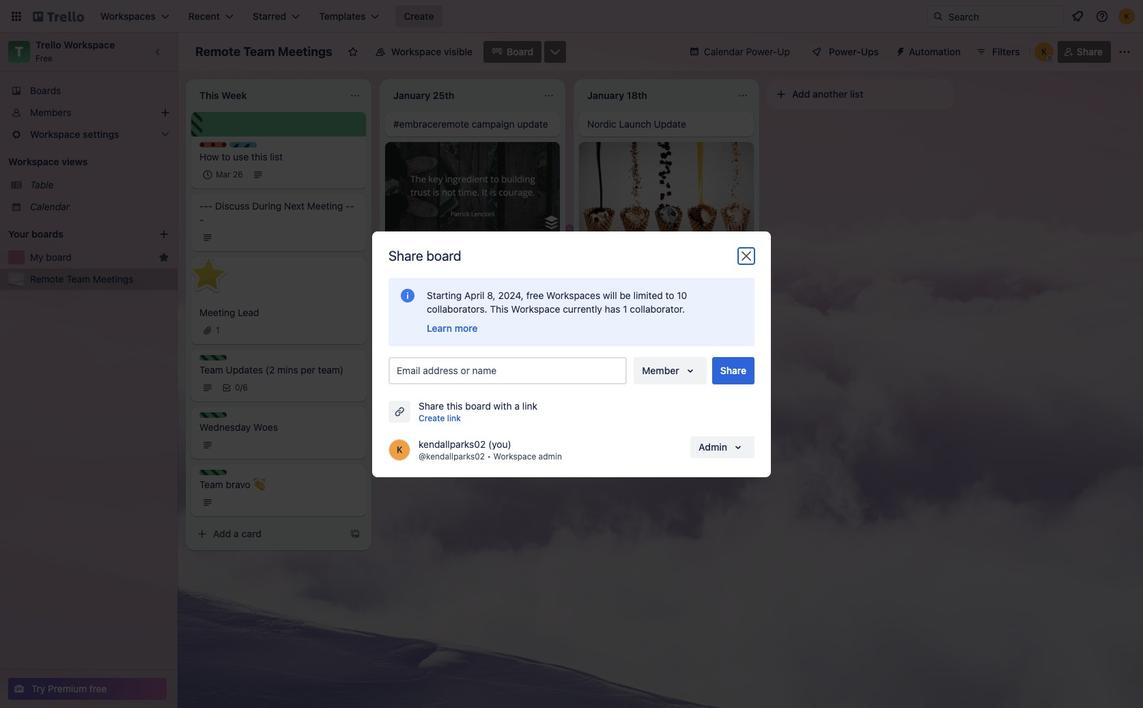 Task type: vqa. For each thing, say whether or not it's contained in the screenshot.
the right 0
yes



Task type: describe. For each thing, give the bounding box(es) containing it.
with
[[494, 400, 512, 412]]

per
[[301, 364, 316, 376]]

0 horizontal spatial kendallparks02 (kendallparks02) image
[[389, 439, 411, 461]]

remote for the remote work campaign: the scoop link
[[588, 250, 621, 262]]

add another list
[[793, 88, 864, 100]]

boards link
[[0, 80, 178, 102]]

0 horizontal spatial list
[[270, 151, 283, 163]]

team inside team bravo 👏 link
[[200, 479, 223, 491]]

automation button
[[890, 41, 970, 63]]

meeting lead
[[200, 307, 259, 318]]

create inside share this board with a link create link
[[419, 413, 445, 423]]

artificial
[[481, 239, 517, 250]]

add a card button for create from template… image
[[191, 523, 342, 545]]

wednesday woes link
[[200, 421, 358, 435]]

add for middle add a card button
[[407, 365, 425, 376]]

1 right the will
[[623, 282, 627, 293]]

automation
[[910, 46, 961, 57]]

try premium free
[[31, 683, 107, 695]]

board for my board
[[46, 251, 72, 263]]

how
[[200, 151, 219, 163]]

26
[[233, 169, 243, 180]]

team bravo 👏
[[200, 479, 266, 491]]

be
[[620, 289, 631, 301]]

card for create from template… image add a card button
[[242, 528, 262, 540]]

workspace views
[[8, 156, 88, 167]]

share inside share this board with a link create link
[[419, 400, 444, 412]]

meetings inside board name text field
[[278, 44, 333, 59]]

color: green, title: "recurring item" element for team bravo 👏
[[200, 470, 227, 476]]

webinar post-mortem
[[588, 313, 685, 325]]

boards
[[31, 228, 63, 240]]

my board
[[30, 251, 72, 263]]

1 right has
[[623, 303, 628, 315]]

limited
[[634, 289, 663, 301]]

add for create from template… image add a card button
[[213, 528, 231, 540]]

t link
[[8, 41, 30, 63]]

team inside remote team meetings link
[[66, 273, 90, 285]]

calendar link
[[30, 200, 169, 214]]

a down bravo
[[234, 528, 239, 540]]

meeting inside '--- discuss during next meeting -- -'
[[307, 200, 343, 212]]

admin
[[699, 441, 728, 453]]

Mar 26 checkbox
[[200, 167, 247, 183]]

workspace inside button
[[391, 46, 442, 57]]

1 vertical spatial meeting
[[200, 307, 235, 318]]

member
[[642, 365, 680, 376]]

members link
[[0, 102, 178, 124]]

currently
[[563, 303, 603, 315]]

update
[[518, 118, 548, 130]]

free
[[36, 53, 53, 64]]

share board
[[389, 248, 462, 263]]

add a card for create from template… image add a card button
[[213, 528, 262, 540]]

/ for 6
[[240, 383, 243, 393]]

this
[[490, 303, 509, 315]]

kendallparks02 (kendallparks02) image inside primary element
[[1119, 8, 1136, 25]]

how to use this list
[[200, 151, 283, 163]]

filters
[[993, 46, 1021, 57]]

1 horizontal spatial add a card button
[[385, 360, 536, 382]]

workspaces
[[547, 289, 601, 301]]

members
[[30, 107, 71, 118]]

another
[[813, 88, 848, 100]]

table
[[30, 179, 54, 191]]

more
[[455, 322, 478, 334]]

Board name text field
[[189, 41, 339, 63]]

this workspace currently has 1 collaborator.
[[490, 303, 685, 315]]

--- discuss during next meeting -- - link
[[200, 200, 358, 227]]

2024,
[[498, 289, 524, 301]]

8,
[[487, 289, 496, 301]]

try premium free button
[[8, 679, 167, 700]]

starting
[[427, 289, 462, 301]]

remote inside board name text field
[[195, 44, 241, 59]]

create from template… image
[[738, 363, 749, 374]]

board link
[[484, 41, 542, 63]]

1 down meeting lead
[[216, 325, 220, 336]]

remote work campaign: the scoop link
[[588, 250, 746, 277]]

2 horizontal spatial add a card
[[601, 362, 650, 374]]

1 vertical spatial remote team meetings
[[30, 273, 134, 285]]

#embraceremote campaign update link
[[394, 118, 552, 131]]

team inside board name text field
[[244, 44, 275, 59]]

woes
[[254, 422, 278, 433]]

create from template… image
[[350, 529, 361, 540]]

brief discussion on artificial harmony
[[394, 239, 517, 264]]

wednesday
[[200, 422, 251, 433]]

add another list button
[[768, 79, 954, 109]]

--- discuss during next meeting -- -
[[200, 200, 355, 226]]

power- inside button
[[830, 46, 862, 57]]

filters button
[[972, 41, 1025, 63]]

scoop
[[588, 264, 616, 276]]

Email address or name text field
[[397, 361, 625, 380]]

strategic influence at work: bootcamp takeaways link
[[394, 301, 552, 328]]

admin
[[539, 451, 562, 462]]

board for share board
[[427, 248, 462, 263]]

meeting lead link
[[200, 306, 358, 320]]

post-
[[627, 313, 650, 325]]

my board link
[[30, 251, 153, 264]]

close image
[[739, 248, 755, 264]]

the
[[699, 250, 716, 262]]

on
[[467, 239, 478, 250]]

free inside starting april 8, 2024, free workspaces will be limited to 10 collaborators.
[[527, 289, 544, 301]]

collaborator.
[[630, 303, 685, 315]]

1 down "share board" on the left top of page
[[429, 271, 433, 281]]

workspace navigation collapse icon image
[[149, 42, 168, 62]]

webinar post-mortem link
[[588, 312, 746, 326]]

mins
[[278, 364, 298, 376]]

takeaways
[[441, 315, 488, 327]]

trello workspace free
[[36, 39, 115, 64]]

board inside share this board with a link create link
[[466, 400, 491, 412]]

workspace up table
[[8, 156, 59, 167]]

1 horizontal spatial share button
[[1058, 41, 1112, 63]]

work:
[[491, 302, 517, 313]]

card for middle add a card button
[[436, 365, 456, 376]]

search image
[[933, 11, 944, 22]]

team updates (2 mins per team)
[[200, 364, 344, 376]]



Task type: locate. For each thing, give the bounding box(es) containing it.
influence
[[436, 302, 477, 313]]

0 vertical spatial calendar
[[704, 46, 744, 57]]

Search field
[[944, 6, 1064, 27]]

brief
[[394, 239, 414, 250]]

1 horizontal spatial free
[[527, 289, 544, 301]]

-
[[200, 200, 204, 212], [204, 200, 208, 212], [208, 200, 213, 212], [346, 200, 350, 212], [350, 200, 355, 212], [200, 214, 204, 226]]

collaborators.
[[427, 303, 488, 315]]

1 vertical spatial 0
[[235, 383, 240, 393]]

share this board with a link create link
[[419, 400, 538, 423]]

kendallparks02 (kendallparks02) image left @kendallparks02
[[389, 439, 411, 461]]

add left another
[[793, 88, 811, 100]]

1 vertical spatial this
[[447, 400, 463, 412]]

share button down 0 notifications icon
[[1058, 41, 1112, 63]]

trello workspace link
[[36, 39, 115, 51]]

1 horizontal spatial calendar
[[704, 46, 744, 57]]

mortem
[[650, 313, 685, 325]]

has
[[605, 303, 621, 315]]

1 horizontal spatial meeting
[[307, 200, 343, 212]]

member button
[[634, 357, 707, 384]]

list right another
[[851, 88, 864, 100]]

team
[[244, 44, 275, 59], [66, 273, 90, 285], [200, 364, 223, 376], [200, 479, 223, 491]]

2 color: green, title: "recurring item" element from the top
[[200, 413, 227, 418]]

2 horizontal spatial remote
[[588, 250, 621, 262]]

mar 26
[[216, 169, 243, 180]]

1 vertical spatial link
[[447, 413, 461, 423]]

starred icon image
[[159, 252, 169, 263]]

0 left the 8
[[456, 271, 461, 281]]

premium
[[48, 683, 87, 695]]

strategic
[[394, 302, 434, 313]]

team inside team updates (2 mins per team) link
[[200, 364, 223, 376]]

1 vertical spatial color: green, title: "recurring item" element
[[200, 413, 227, 418]]

0 vertical spatial this
[[252, 151, 268, 163]]

0 vertical spatial list
[[851, 88, 864, 100]]

1 vertical spatial calendar
[[30, 201, 70, 213]]

2 horizontal spatial add a card button
[[579, 358, 730, 379]]

power- inside "link"
[[747, 46, 778, 57]]

work
[[624, 250, 647, 262]]

t
[[15, 44, 23, 59]]

0 horizontal spatial power-
[[747, 46, 778, 57]]

0 vertical spatial remote team meetings
[[195, 44, 333, 59]]

0 vertical spatial create
[[404, 10, 434, 22]]

0 horizontal spatial meetings
[[93, 273, 134, 285]]

kendallparks02 (kendallparks02) image
[[1119, 8, 1136, 25], [1035, 42, 1054, 62], [389, 439, 411, 461]]

remote inside remote work campaign: the scoop
[[588, 250, 621, 262]]

to left use
[[222, 151, 231, 163]]

0 vertical spatial to
[[222, 151, 231, 163]]

2 vertical spatial color: green, title: "recurring item" element
[[200, 470, 227, 476]]

trello
[[36, 39, 61, 51]]

0 vertical spatial 0
[[456, 271, 461, 281]]

use
[[233, 151, 249, 163]]

0 horizontal spatial remote team meetings
[[30, 273, 134, 285]]

0 / 8
[[456, 271, 469, 281]]

1 horizontal spatial board
[[427, 248, 462, 263]]

@kendallparks02
[[419, 451, 485, 462]]

card down 👏
[[242, 528, 262, 540]]

color: green, title: "recurring item" element up updates
[[200, 355, 227, 361]]

1 vertical spatial to
[[666, 289, 675, 301]]

workspace down the 2024,
[[512, 303, 561, 315]]

0 vertical spatial share button
[[1058, 41, 1112, 63]]

table link
[[30, 178, 169, 192]]

how to use this list link
[[200, 150, 358, 164]]

during
[[252, 200, 282, 212]]

this up kendallparks02
[[447, 400, 463, 412]]

updates
[[226, 364, 263, 376]]

add a card for middle add a card button
[[407, 365, 456, 376]]

calendar for calendar
[[30, 201, 70, 213]]

0 horizontal spatial meeting
[[200, 307, 235, 318]]

1 horizontal spatial kendallparks02 (kendallparks02) image
[[1035, 42, 1054, 62]]

kendallparks02
[[419, 438, 486, 450]]

calendar left up
[[704, 46, 744, 57]]

campaign
[[472, 118, 515, 130]]

0 vertical spatial remote
[[195, 44, 241, 59]]

free inside try premium free button
[[89, 683, 107, 695]]

kendallparks02 (kendallparks02) image right 'filters'
[[1035, 42, 1054, 62]]

1 horizontal spatial this
[[447, 400, 463, 412]]

#embraceremote
[[394, 118, 469, 130]]

1 horizontal spatial remote
[[195, 44, 241, 59]]

👏
[[253, 479, 266, 491]]

color: sky, title: none image
[[230, 142, 257, 148]]

color: green, title: "recurring item" element
[[200, 355, 227, 361], [200, 413, 227, 418], [200, 470, 227, 476]]

meetings down the my board link
[[93, 273, 134, 285]]

/ for 8
[[461, 271, 464, 281]]

learn more
[[427, 322, 478, 334]]

a left member
[[622, 362, 627, 374]]

0 horizontal spatial /
[[240, 383, 243, 393]]

1 horizontal spatial add a card
[[407, 365, 456, 376]]

my
[[30, 251, 43, 263]]

/ down brief discussion on artificial harmony
[[461, 271, 464, 281]]

create inside button
[[404, 10, 434, 22]]

create up kendallparks02
[[419, 413, 445, 423]]

add a card button down webinar post-mortem 'link'
[[579, 358, 730, 379]]

a inside share this board with a link create link
[[515, 400, 520, 412]]

add a card button
[[579, 358, 730, 379], [385, 360, 536, 382], [191, 523, 342, 545]]

star or unstar board image
[[348, 46, 359, 57]]

1 vertical spatial create
[[419, 413, 445, 423]]

•
[[488, 451, 491, 462]]

0 horizontal spatial calendar
[[30, 201, 70, 213]]

0 horizontal spatial add a card
[[213, 528, 262, 540]]

remote team meetings
[[195, 44, 333, 59], [30, 273, 134, 285]]

share button right member popup button
[[713, 357, 755, 384]]

1 horizontal spatial /
[[461, 271, 464, 281]]

board left with
[[466, 400, 491, 412]]

add down bootcamp
[[407, 365, 425, 376]]

bootcamp
[[394, 315, 439, 327]]

bravo
[[226, 479, 251, 491]]

kendallparks02 (kendallparks02) image right open information menu icon at top right
[[1119, 8, 1136, 25]]

0 horizontal spatial card
[[242, 528, 262, 540]]

1 horizontal spatial card
[[436, 365, 456, 376]]

remote up 'scoop'
[[588, 250, 621, 262]]

(2
[[266, 364, 275, 376]]

0 horizontal spatial board
[[46, 251, 72, 263]]

/
[[461, 271, 464, 281], [240, 383, 243, 393]]

add a card down bravo
[[213, 528, 262, 540]]

open information menu image
[[1096, 10, 1110, 23]]

card down the post-
[[630, 362, 650, 374]]

a down "learn" at the top left
[[428, 365, 433, 376]]

your boards with 2 items element
[[8, 226, 138, 243]]

list inside button
[[851, 88, 864, 100]]

to inside starting april 8, 2024, free workspaces will be limited to 10 collaborators.
[[666, 289, 675, 301]]

1 vertical spatial free
[[89, 683, 107, 695]]

board right my
[[46, 251, 72, 263]]

meeting left lead on the top left
[[200, 307, 235, 318]]

1 power- from the left
[[747, 46, 778, 57]]

calendar for calendar power-up
[[704, 46, 744, 57]]

0 vertical spatial kendallparks02 (kendallparks02) image
[[1119, 8, 1136, 25]]

brief discussion on artificial harmony link
[[394, 238, 552, 265]]

primary element
[[0, 0, 1144, 33]]

discussion
[[417, 239, 465, 250]]

1 horizontal spatial power-
[[830, 46, 862, 57]]

nordic
[[588, 118, 617, 130]]

calendar down table
[[30, 201, 70, 213]]

update
[[654, 118, 687, 130]]

0 horizontal spatial to
[[222, 151, 231, 163]]

create
[[404, 10, 434, 22], [419, 413, 445, 423]]

workspace inside kendallparks02 (you) @kendallparks02 • workspace admin
[[494, 451, 537, 462]]

workspace visible button
[[367, 41, 481, 63]]

remote down my board in the left top of the page
[[30, 273, 64, 285]]

2 horizontal spatial kendallparks02 (kendallparks02) image
[[1119, 8, 1136, 25]]

color: green, title: "recurring item" element up wednesday
[[200, 413, 227, 418]]

color: green, title: "recurring item" element for team updates (2 mins per team)
[[200, 355, 227, 361]]

harmony
[[394, 252, 434, 264]]

0 horizontal spatial free
[[89, 683, 107, 695]]

1 vertical spatial list
[[270, 151, 283, 163]]

1 horizontal spatial 0
[[456, 271, 461, 281]]

learn more link
[[427, 322, 478, 335]]

0 horizontal spatial share button
[[713, 357, 755, 384]]

free right the 2024,
[[527, 289, 544, 301]]

discuss
[[215, 200, 250, 212]]

0 notifications image
[[1070, 8, 1087, 25]]

a right with
[[515, 400, 520, 412]]

to left 10
[[666, 289, 675, 301]]

add down webinar
[[601, 362, 619, 374]]

nordic launch update
[[588, 118, 687, 130]]

visible
[[444, 46, 473, 57]]

0 horizontal spatial remote
[[30, 273, 64, 285]]

your boards
[[8, 228, 63, 240]]

2 horizontal spatial board
[[466, 400, 491, 412]]

1 horizontal spatial list
[[851, 88, 864, 100]]

1 vertical spatial remote
[[588, 250, 621, 262]]

add a card down "learn" at the top left
[[407, 365, 456, 376]]

add a card down webinar post-mortem
[[601, 362, 650, 374]]

meeting right next
[[307, 200, 343, 212]]

team bravo 👏 link
[[200, 478, 358, 492]]

0 vertical spatial /
[[461, 271, 464, 281]]

calendar power-up
[[704, 46, 791, 57]]

card down learn more link
[[436, 365, 456, 376]]

0 horizontal spatial 0
[[235, 383, 240, 393]]

free
[[527, 289, 544, 301], [89, 683, 107, 695]]

add for the add another list button
[[793, 88, 811, 100]]

team updates (2 mins per team) link
[[200, 364, 358, 377]]

2 vertical spatial remote
[[30, 273, 64, 285]]

calendar inside calendar power-up "link"
[[704, 46, 744, 57]]

mar
[[216, 169, 231, 180]]

remote team meetings inside board name text field
[[195, 44, 333, 59]]

learn
[[427, 322, 452, 334]]

free right premium
[[89, 683, 107, 695]]

1 horizontal spatial remote team meetings
[[195, 44, 333, 59]]

webinar
[[588, 313, 624, 325]]

this inside share this board with a link create link
[[447, 400, 463, 412]]

this right use
[[252, 151, 268, 163]]

remote team meetings link
[[30, 273, 169, 286]]

campaign:
[[650, 250, 697, 262]]

remote work campaign: the scoop
[[588, 250, 716, 276]]

nordic launch update link
[[588, 118, 746, 131]]

1 horizontal spatial meetings
[[278, 44, 333, 59]]

board up 0 / 8
[[427, 248, 462, 263]]

3 color: green, title: "recurring item" element from the top
[[200, 470, 227, 476]]

color: green, title: "recurring item" element up "team bravo 👏"
[[200, 470, 227, 476]]

list right use
[[270, 151, 283, 163]]

8
[[464, 271, 469, 281]]

workspace right trello
[[64, 39, 115, 51]]

remote for remote team meetings link
[[30, 273, 64, 285]]

remote right workspace navigation collapse icon
[[195, 44, 241, 59]]

try
[[31, 683, 45, 695]]

strategic influence at work: bootcamp takeaways
[[394, 302, 517, 327]]

2 vertical spatial kendallparks02 (kendallparks02) image
[[389, 439, 411, 461]]

1 horizontal spatial link
[[523, 400, 538, 412]]

add a card button for create from template… icon
[[579, 358, 730, 379]]

/ down updates
[[240, 383, 243, 393]]

0 vertical spatial meetings
[[278, 44, 333, 59]]

0 horizontal spatial link
[[447, 413, 461, 423]]

add a card button down learn more link
[[385, 360, 536, 382]]

workspace down the (you)
[[494, 451, 537, 462]]

0 for 0 / 6
[[235, 383, 240, 393]]

0 vertical spatial link
[[523, 400, 538, 412]]

will
[[603, 289, 618, 301]]

0 vertical spatial meeting
[[307, 200, 343, 212]]

power-ups button
[[802, 41, 888, 63]]

link up kendallparks02
[[447, 413, 461, 423]]

ups
[[862, 46, 879, 57]]

6
[[243, 383, 248, 393]]

0 vertical spatial color: green, title: "recurring item" element
[[200, 355, 227, 361]]

0 for 0 / 8
[[456, 271, 461, 281]]

1 vertical spatial share button
[[713, 357, 755, 384]]

1 vertical spatial meetings
[[93, 273, 134, 285]]

meetings left star or unstar board icon
[[278, 44, 333, 59]]

0 vertical spatial free
[[527, 289, 544, 301]]

0 horizontal spatial add a card button
[[191, 523, 342, 545]]

1 vertical spatial /
[[240, 383, 243, 393]]

workspace down "create" button
[[391, 46, 442, 57]]

calendar
[[704, 46, 744, 57], [30, 201, 70, 213]]

launch
[[619, 118, 652, 130]]

team)
[[318, 364, 344, 376]]

2 horizontal spatial card
[[630, 362, 650, 374]]

color: green, title: "recurring item" element for wednesday woes
[[200, 413, 227, 418]]

color: red, title: none image
[[200, 142, 227, 148]]

1 horizontal spatial to
[[666, 289, 675, 301]]

add down "team bravo 👏"
[[213, 528, 231, 540]]

link right with
[[523, 400, 538, 412]]

customize views image
[[549, 45, 563, 59]]

1 color: green, title: "recurring item" element from the top
[[200, 355, 227, 361]]

1 vertical spatial kendallparks02 (kendallparks02) image
[[1035, 42, 1054, 62]]

workspace inside trello workspace free
[[64, 39, 115, 51]]

show menu image
[[1119, 45, 1132, 59]]

create up workspace visible button
[[404, 10, 434, 22]]

add a card button down 👏
[[191, 523, 342, 545]]

add board image
[[159, 229, 169, 240]]

starting april 8, 2024, free workspaces will be limited to 10 collaborators.
[[427, 289, 688, 315]]

a
[[622, 362, 627, 374], [428, 365, 433, 376], [515, 400, 520, 412], [234, 528, 239, 540]]

workspace
[[64, 39, 115, 51], [391, 46, 442, 57], [8, 156, 59, 167], [512, 303, 561, 315], [494, 451, 537, 462]]

1
[[429, 271, 433, 281], [623, 282, 627, 293], [623, 303, 628, 315], [216, 325, 220, 336]]

0 horizontal spatial this
[[252, 151, 268, 163]]

0 left 6 at left bottom
[[235, 383, 240, 393]]

2 power- from the left
[[830, 46, 862, 57]]



